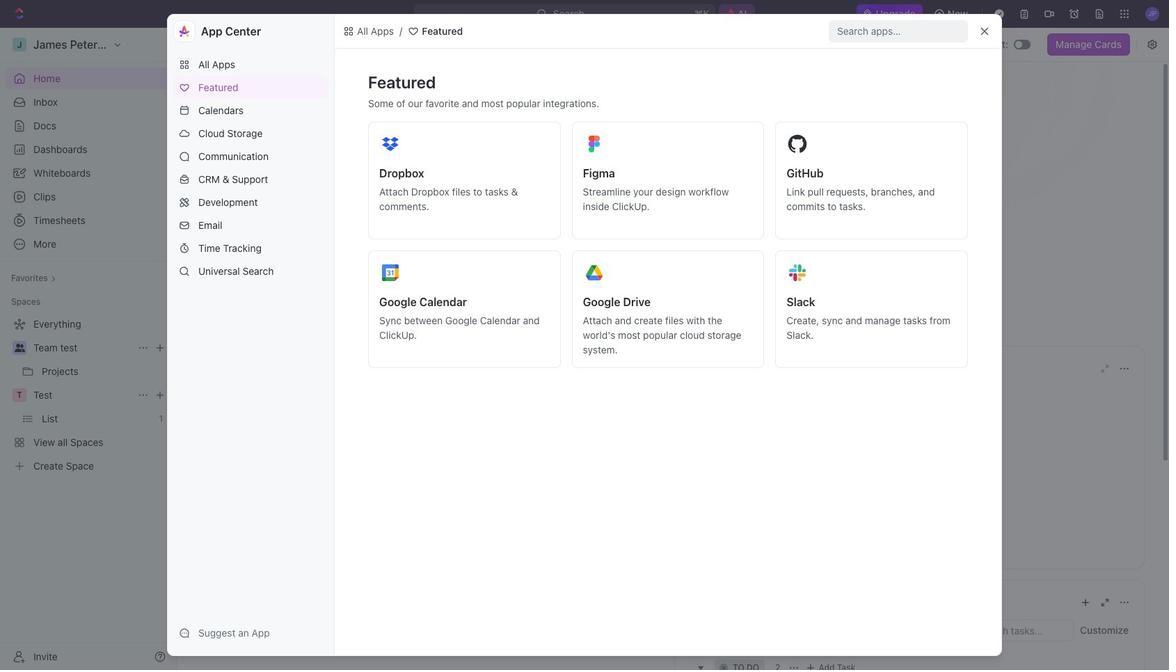 Task type: locate. For each thing, give the bounding box(es) containing it.
sidebar navigation
[[0, 28, 177, 670]]

Search tasks... text field
[[969, 620, 1073, 641]]

1 horizontal spatial bikse image
[[408, 26, 419, 37]]

tree
[[6, 313, 171, 477]]

2 bikse image from the left
[[408, 26, 419, 37]]

user group image
[[212, 152, 223, 161]]

dialog
[[167, 14, 1002, 656]]

0 horizontal spatial bikse image
[[343, 26, 354, 37]]

bikse image
[[343, 26, 354, 37], [408, 26, 419, 37]]



Task type: describe. For each thing, give the bounding box(es) containing it.
user group image
[[14, 344, 25, 352]]

test, , element
[[13, 388, 26, 402]]

Search apps… field
[[837, 23, 963, 40]]

tree inside sidebar navigation
[[6, 313, 171, 477]]

1 bikse image from the left
[[343, 26, 354, 37]]



Task type: vqa. For each thing, say whether or not it's contained in the screenshot.
2nd Upgrade button from the left
no



